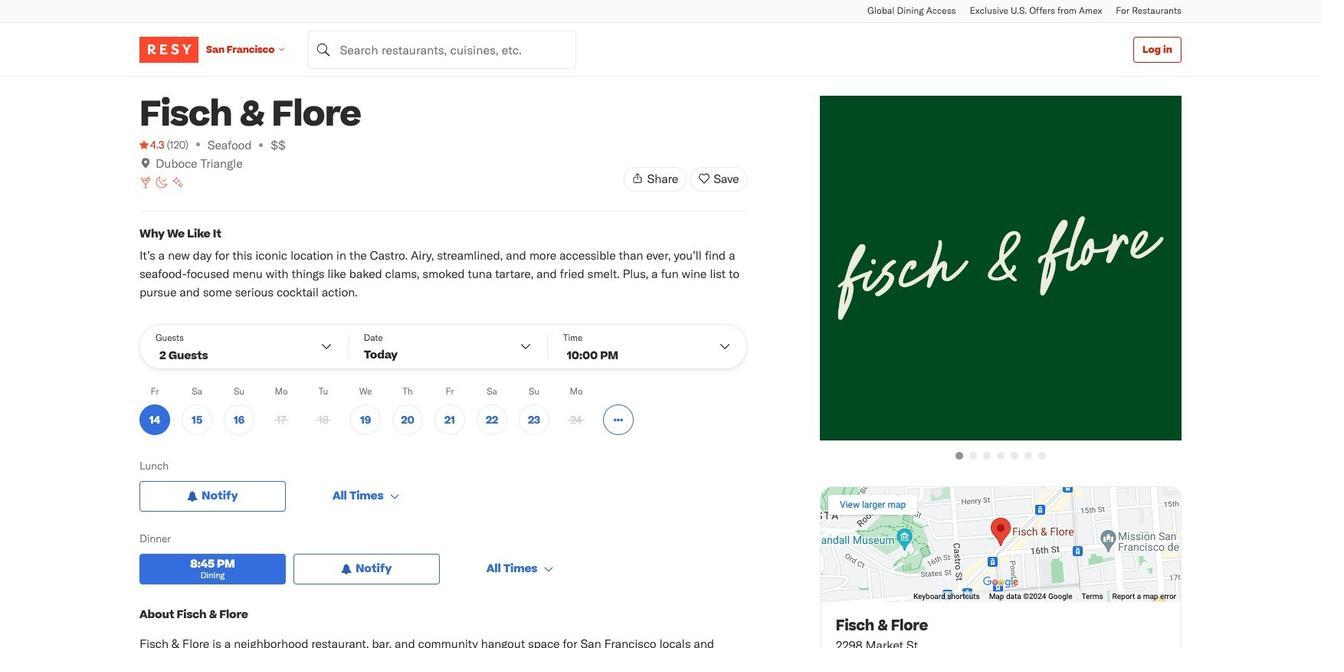 Task type: locate. For each thing, give the bounding box(es) containing it.
None field
[[308, 30, 577, 69]]

Search restaurants, cuisines, etc. text field
[[308, 30, 577, 69]]



Task type: vqa. For each thing, say whether or not it's contained in the screenshot.
the 4.8 out of 5 stars ICON
no



Task type: describe. For each thing, give the bounding box(es) containing it.
4.3 out of 5 stars image
[[139, 137, 164, 153]]



